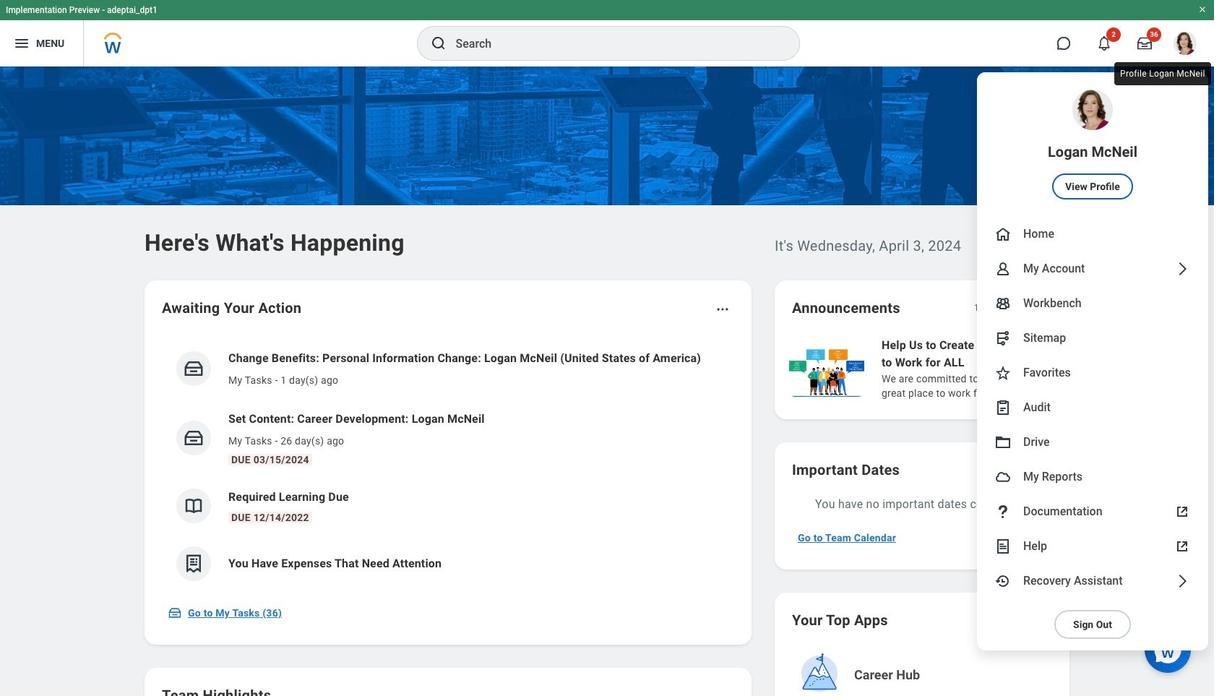 Task type: locate. For each thing, give the bounding box(es) containing it.
1 vertical spatial inbox image
[[183, 427, 205, 449]]

dashboard expenses image
[[183, 553, 205, 575]]

2 menu item from the top
[[977, 217, 1209, 252]]

1 chevron right image from the top
[[1174, 260, 1191, 278]]

inbox image
[[183, 358, 205, 380], [183, 427, 205, 449]]

chevron right image for time 'image'
[[1174, 573, 1191, 590]]

endpoints image
[[995, 330, 1012, 347]]

menu item
[[977, 72, 1209, 217], [977, 217, 1209, 252], [977, 252, 1209, 286], [977, 286, 1209, 321], [977, 321, 1209, 356], [977, 356, 1209, 390], [977, 390, 1209, 425], [977, 425, 1209, 460], [977, 460, 1209, 494], [977, 494, 1209, 529], [977, 529, 1209, 564], [977, 564, 1209, 599]]

7 menu item from the top
[[977, 390, 1209, 425]]

folder open image
[[995, 434, 1012, 451]]

3 menu item from the top
[[977, 252, 1209, 286]]

justify image
[[13, 35, 30, 52]]

close environment banner image
[[1199, 5, 1207, 14]]

inbox large image
[[1138, 36, 1152, 51]]

list
[[787, 335, 1215, 402], [162, 338, 735, 593]]

6 menu item from the top
[[977, 356, 1209, 390]]

status
[[974, 302, 998, 314]]

chevron right small image
[[1034, 301, 1048, 315]]

4 menu item from the top
[[977, 286, 1209, 321]]

user image
[[995, 260, 1012, 278]]

chevron left small image
[[1008, 301, 1022, 315]]

avatar image
[[995, 468, 1012, 486]]

12 menu item from the top
[[977, 564, 1209, 599]]

tooltip
[[1112, 59, 1214, 88]]

0 vertical spatial inbox image
[[183, 358, 205, 380]]

main content
[[0, 67, 1215, 696]]

ext link image
[[1174, 503, 1191, 521]]

0 vertical spatial chevron right image
[[1174, 260, 1191, 278]]

ext link image
[[1174, 538, 1191, 555]]

2 chevron right image from the top
[[1174, 573, 1191, 590]]

logan mcneil image
[[1174, 32, 1197, 55]]

chevron right image
[[1174, 260, 1191, 278], [1174, 573, 1191, 590]]

chevron right image for user icon
[[1174, 260, 1191, 278]]

banner
[[0, 0, 1215, 651]]

2 inbox image from the top
[[183, 427, 205, 449]]

star image
[[995, 364, 1012, 382]]

menu
[[977, 72, 1209, 651]]

1 inbox image from the top
[[183, 358, 205, 380]]

1 vertical spatial chevron right image
[[1174, 573, 1191, 590]]



Task type: vqa. For each thing, say whether or not it's contained in the screenshot.
ext link image
yes



Task type: describe. For each thing, give the bounding box(es) containing it.
document image
[[995, 538, 1012, 555]]

contact card matrix manager image
[[995, 295, 1012, 312]]

0 horizontal spatial list
[[162, 338, 735, 593]]

paste image
[[995, 399, 1012, 416]]

10 menu item from the top
[[977, 494, 1209, 529]]

inbox image
[[168, 606, 182, 620]]

search image
[[430, 35, 447, 52]]

9 menu item from the top
[[977, 460, 1209, 494]]

Search Workday  search field
[[456, 27, 770, 59]]

11 menu item from the top
[[977, 529, 1209, 564]]

home image
[[995, 226, 1012, 243]]

book open image
[[183, 495, 205, 517]]

notifications large image
[[1097, 36, 1112, 51]]

5 menu item from the top
[[977, 321, 1209, 356]]

question image
[[995, 503, 1012, 521]]

8 menu item from the top
[[977, 425, 1209, 460]]

1 menu item from the top
[[977, 72, 1209, 217]]

time image
[[995, 573, 1012, 590]]

1 horizontal spatial list
[[787, 335, 1215, 402]]



